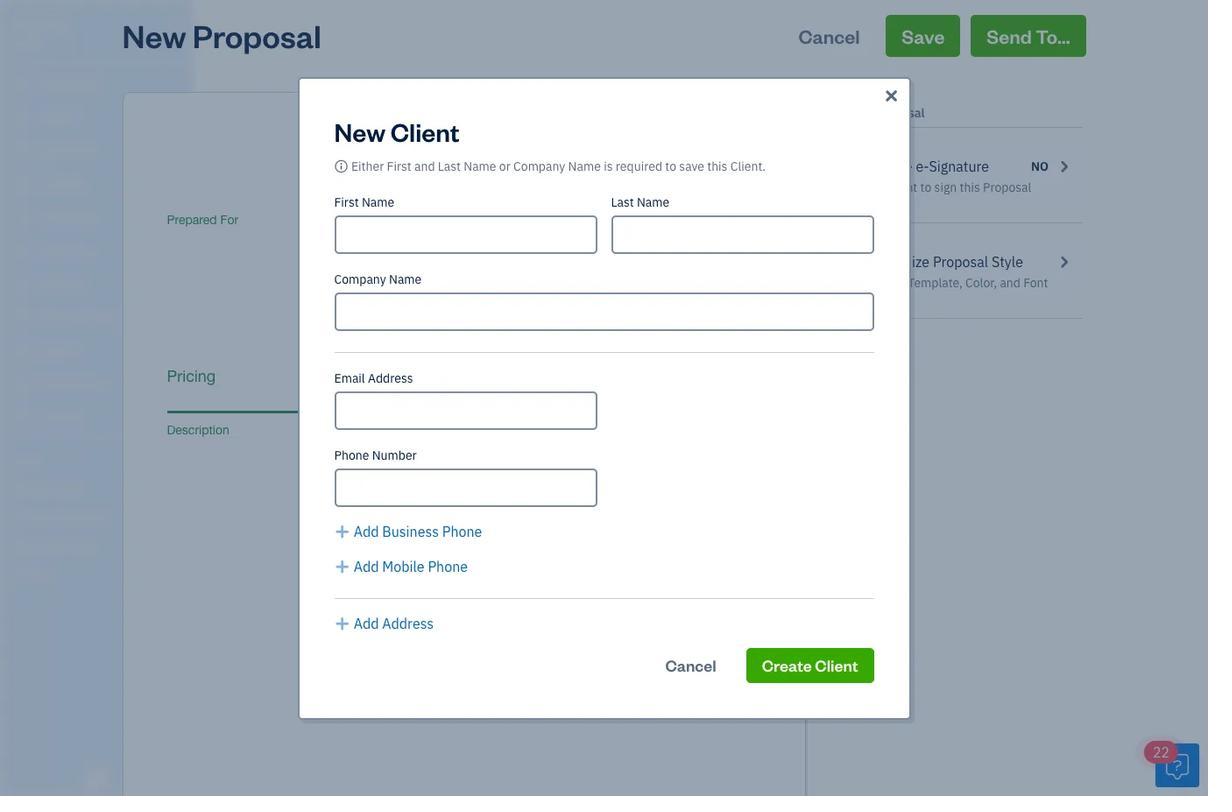Task type: describe. For each thing, give the bounding box(es) containing it.
0 vertical spatial phone
[[334, 447, 369, 463]]

items and services image
[[13, 510, 188, 524]]

0 horizontal spatial last
[[438, 158, 461, 174]]

client.
[[731, 158, 766, 174]]

new client dialog
[[0, 56, 1208, 741]]

send to...
[[987, 24, 1070, 48]]

first name
[[334, 194, 395, 210]]

new for new proposal
[[122, 15, 186, 56]]

ask client to sign this proposal
[[864, 180, 1032, 195]]

pricing
[[167, 367, 216, 386]]

require
[[864, 158, 913, 175]]

primary image
[[334, 158, 348, 174]]

address for add address
[[382, 615, 434, 632]]

change template, color, and font
[[864, 275, 1048, 291]]

or
[[499, 158, 511, 174]]

cancel button for create client
[[650, 648, 732, 683]]

plus image for add address
[[334, 613, 350, 634]]

phone number
[[334, 447, 417, 463]]

phone for add business phone
[[442, 523, 482, 540]]

address for email address
[[368, 370, 413, 386]]

estimate image
[[11, 143, 32, 160]]

save
[[902, 24, 945, 48]]

save button
[[886, 15, 961, 57]]

customize
[[864, 253, 930, 271]]

cancel for save
[[799, 24, 860, 48]]

name for last name
[[637, 194, 670, 210]]

1 horizontal spatial this
[[960, 180, 980, 195]]

1 vertical spatial and
[[1000, 275, 1021, 291]]

number for proposal number
[[522, 213, 566, 227]]

create client button
[[746, 648, 874, 683]]

cancel button for save
[[783, 15, 876, 57]]

business
[[382, 523, 439, 540]]

chart image
[[11, 376, 32, 393]]

to inside "new client" dialog
[[665, 158, 677, 174]]

usd
[[613, 592, 639, 606]]

team members image
[[13, 482, 188, 496]]

First Name text field
[[334, 215, 597, 254]]

freshbooks image
[[82, 769, 110, 790]]

for for prepared
[[220, 213, 239, 227]]

create client
[[762, 655, 858, 675]]

last name
[[611, 194, 670, 210]]

client for new client
[[391, 114, 460, 148]]

signature
[[929, 158, 989, 175]]

font
[[1024, 275, 1048, 291]]

money image
[[11, 343, 32, 360]]

chevronright image for no
[[1056, 156, 1072, 177]]

payment image
[[11, 209, 32, 227]]

invoice image
[[11, 176, 32, 194]]

add address button
[[334, 613, 434, 634]]

create
[[762, 655, 812, 675]]

template,
[[908, 275, 963, 291]]

sign
[[935, 180, 957, 195]]

color,
[[966, 275, 997, 291]]

proposal date
[[339, 213, 416, 227]]

add for add business phone
[[354, 523, 379, 540]]

close image
[[883, 85, 901, 106]]

new proposal
[[122, 15, 322, 56]]

Phone Number text field
[[334, 468, 597, 507]]

add business phone button
[[334, 521, 482, 542]]

to...
[[1036, 24, 1070, 48]]

Estimate date in MM/DD/YYYY format text field
[[339, 229, 444, 243]]

prepared for
[[167, 213, 239, 227]]

is
[[604, 158, 613, 174]]

proposal inside settings for this proposal
[[875, 105, 925, 121]]

organim
[[14, 16, 69, 33]]

chevronright image for customize proposal style
[[1056, 252, 1072, 273]]

settings for this proposal
[[827, 80, 925, 121]]

1 horizontal spatial to
[[921, 180, 932, 195]]

total
[[581, 592, 607, 606]]

)
[[639, 592, 642, 606]]

add mobile phone
[[354, 558, 468, 575]]

bank connections image
[[13, 538, 188, 552]]

email address
[[334, 370, 413, 386]]

company name
[[334, 271, 422, 287]]

plus image for add mobile phone
[[334, 556, 350, 577]]

add for add mobile phone
[[354, 558, 379, 575]]

and inside "new client" dialog
[[414, 158, 435, 174]]

Company Name text field
[[334, 292, 874, 331]]



Task type: locate. For each thing, give the bounding box(es) containing it.
either first and last name or company name is required to save this client.
[[351, 158, 766, 174]]

name
[[464, 158, 496, 174], [568, 158, 601, 174], [362, 194, 395, 210], [637, 194, 670, 210], [389, 271, 422, 287]]

0 vertical spatial and
[[414, 158, 435, 174]]

for right prepared
[[220, 213, 239, 227]]

owner
[[14, 35, 46, 48]]

company
[[514, 158, 565, 174], [334, 271, 386, 287]]

this
[[848, 105, 872, 121]]

client
[[391, 114, 460, 148], [815, 655, 858, 675]]

add address
[[354, 615, 434, 632]]

plus image left add address on the left bottom of page
[[334, 613, 350, 634]]

phone inside the add mobile phone button
[[428, 558, 468, 575]]

1 vertical spatial this
[[960, 180, 980, 195]]

proposal number
[[470, 213, 566, 227]]

1 vertical spatial cancel
[[666, 655, 717, 675]]

client image
[[11, 110, 32, 127]]

project image
[[11, 276, 32, 294]]

mobile
[[382, 558, 425, 575]]

name left or on the left of page
[[464, 158, 496, 174]]

address
[[368, 370, 413, 386], [382, 615, 434, 632]]

send
[[987, 24, 1032, 48]]

address right 'email'
[[368, 370, 413, 386]]

for
[[827, 105, 845, 121], [220, 213, 239, 227]]

address down add mobile phone
[[382, 615, 434, 632]]

1 horizontal spatial company
[[514, 158, 565, 174]]

for inside settings for this proposal
[[827, 105, 845, 121]]

and down new client
[[414, 158, 435, 174]]

2 plus image from the top
[[334, 613, 350, 634]]

cancel
[[799, 24, 860, 48], [666, 655, 717, 675]]

to left sign
[[921, 180, 932, 195]]

0 horizontal spatial number
[[372, 447, 417, 463]]

chevronright image
[[1056, 156, 1072, 177], [1056, 252, 1072, 273]]

to left save
[[665, 158, 677, 174]]

send to... button
[[971, 15, 1086, 57]]

0 vertical spatial first
[[387, 158, 412, 174]]

proposal
[[193, 15, 322, 56], [875, 105, 925, 121], [983, 180, 1032, 195], [339, 213, 387, 227], [470, 213, 519, 227], [933, 253, 989, 271], [529, 592, 577, 606]]

name for company name
[[389, 271, 422, 287]]

phone down phone number text box
[[442, 523, 482, 540]]

company right or on the left of page
[[514, 158, 565, 174]]

address inside button
[[382, 615, 434, 632]]

this right save
[[707, 158, 728, 174]]

Email Address text field
[[334, 391, 597, 430]]

this down signature
[[960, 180, 980, 195]]

e-
[[916, 158, 929, 175]]

date
[[391, 213, 416, 227]]

1 vertical spatial first
[[334, 194, 359, 210]]

new
[[122, 15, 186, 56], [334, 114, 386, 148]]

1 vertical spatial add
[[354, 558, 379, 575]]

save
[[679, 158, 705, 174]]

for for settings
[[827, 105, 845, 121]]

number
[[522, 213, 566, 227], [372, 447, 417, 463]]

this
[[707, 158, 728, 174], [960, 180, 980, 195]]

change
[[864, 275, 905, 291]]

chevronright image right style
[[1056, 252, 1072, 273]]

name down required
[[637, 194, 670, 210]]

dashboard image
[[11, 76, 32, 94]]

1 vertical spatial client
[[815, 655, 858, 675]]

name down estimate date in mm/dd/yyyy format text field
[[389, 271, 422, 287]]

0 vertical spatial last
[[438, 158, 461, 174]]

1 vertical spatial phone
[[442, 523, 482, 540]]

0 vertical spatial add
[[354, 523, 379, 540]]

cancel button
[[783, 15, 876, 57], [650, 648, 732, 683]]

last
[[438, 158, 461, 174], [611, 194, 634, 210]]

0 horizontal spatial for
[[220, 213, 239, 227]]

last down is
[[611, 194, 634, 210]]

add inside button
[[354, 615, 379, 632]]

Last Name text field
[[611, 215, 874, 254]]

phone up plus image
[[334, 447, 369, 463]]

plus image
[[334, 521, 350, 542]]

name for first name
[[362, 194, 395, 210]]

cancel button down $0.00 on the bottom right of the page
[[650, 648, 732, 683]]

0 vertical spatial to
[[665, 158, 677, 174]]

and down style
[[1000, 275, 1021, 291]]

1 vertical spatial for
[[220, 213, 239, 227]]

0 vertical spatial cancel
[[799, 24, 860, 48]]

proposal total ( usd )
[[529, 592, 642, 606]]

number up add business phone button
[[372, 447, 417, 463]]

(
[[610, 592, 613, 606]]

1 horizontal spatial new
[[334, 114, 386, 148]]

1 vertical spatial to
[[921, 180, 932, 195]]

cancel for create client
[[666, 655, 717, 675]]

ask
[[864, 180, 884, 195]]

3 add from the top
[[354, 615, 379, 632]]

first up proposal date
[[334, 194, 359, 210]]

0 vertical spatial for
[[827, 105, 845, 121]]

this inside "new client" dialog
[[707, 158, 728, 174]]

add for add address
[[354, 615, 379, 632]]

0 horizontal spatial and
[[414, 158, 435, 174]]

to
[[665, 158, 677, 174], [921, 180, 932, 195]]

client
[[887, 180, 918, 195]]

no
[[1031, 159, 1049, 174]]

0 horizontal spatial cancel button
[[650, 648, 732, 683]]

1 vertical spatial address
[[382, 615, 434, 632]]

apps image
[[13, 454, 188, 468]]

1 horizontal spatial number
[[522, 213, 566, 227]]

required
[[616, 158, 663, 174]]

1 vertical spatial chevronright image
[[1056, 252, 1072, 273]]

$0.00
[[730, 592, 761, 606]]

add business phone
[[354, 523, 482, 540]]

name up proposal date
[[362, 194, 395, 210]]

report image
[[11, 409, 32, 427]]

client for create client
[[815, 655, 858, 675]]

require e-signature
[[864, 158, 989, 175]]

2 chevronright image from the top
[[1056, 252, 1072, 273]]

0 horizontal spatial client
[[391, 114, 460, 148]]

customize proposal style
[[864, 253, 1023, 271]]

2 vertical spatial add
[[354, 615, 379, 632]]

1 horizontal spatial cancel
[[799, 24, 860, 48]]

1 horizontal spatial and
[[1000, 275, 1021, 291]]

main element
[[0, 0, 237, 797]]

phone inside add business phone button
[[442, 523, 482, 540]]

cancel button inside "new client" dialog
[[650, 648, 732, 683]]

expense image
[[11, 243, 32, 260]]

1 chevronright image from the top
[[1056, 156, 1072, 177]]

1 horizontal spatial first
[[387, 158, 412, 174]]

new for new client
[[334, 114, 386, 148]]

number inside "new client" dialog
[[372, 447, 417, 463]]

2 vertical spatial phone
[[428, 558, 468, 575]]

email
[[334, 370, 365, 386]]

0 vertical spatial address
[[368, 370, 413, 386]]

rate
[[560, 423, 586, 437]]

number down either first and last name or company name is required to save this client.
[[522, 213, 566, 227]]

organim owner
[[14, 16, 69, 48]]

0 horizontal spatial to
[[665, 158, 677, 174]]

add left the mobile
[[354, 558, 379, 575]]

0 vertical spatial client
[[391, 114, 460, 148]]

1 vertical spatial cancel button
[[650, 648, 732, 683]]

and
[[414, 158, 435, 174], [1000, 275, 1021, 291]]

phone right the mobile
[[428, 558, 468, 575]]

1 vertical spatial plus image
[[334, 613, 350, 634]]

1 horizontal spatial for
[[827, 105, 845, 121]]

0 vertical spatial number
[[522, 213, 566, 227]]

phone
[[334, 447, 369, 463], [442, 523, 482, 540], [428, 558, 468, 575]]

plus image down plus image
[[334, 556, 350, 577]]

timer image
[[11, 309, 32, 327]]

0 vertical spatial this
[[707, 158, 728, 174]]

0 horizontal spatial first
[[334, 194, 359, 210]]

0 horizontal spatial company
[[334, 271, 386, 287]]

settings
[[827, 80, 899, 104]]

for left this
[[827, 105, 845, 121]]

1 add from the top
[[354, 523, 379, 540]]

last left or on the left of page
[[438, 158, 461, 174]]

1 horizontal spatial last
[[611, 194, 634, 210]]

either
[[351, 158, 384, 174]]

1 plus image from the top
[[334, 556, 350, 577]]

0 vertical spatial new
[[122, 15, 186, 56]]

add mobile phone button
[[334, 556, 468, 577]]

phone for add mobile phone
[[428, 558, 468, 575]]

1 vertical spatial new
[[334, 114, 386, 148]]

1 horizontal spatial cancel button
[[783, 15, 876, 57]]

0 vertical spatial cancel button
[[783, 15, 876, 57]]

add down the add mobile phone button
[[354, 615, 379, 632]]

plus image
[[334, 556, 350, 577], [334, 613, 350, 634]]

1 vertical spatial number
[[372, 447, 417, 463]]

add
[[354, 523, 379, 540], [354, 558, 379, 575], [354, 615, 379, 632]]

0 horizontal spatial cancel
[[666, 655, 717, 675]]

1 horizontal spatial client
[[815, 655, 858, 675]]

settings image
[[13, 566, 188, 580]]

first right either
[[387, 158, 412, 174]]

cancel button up settings
[[783, 15, 876, 57]]

style
[[992, 253, 1023, 271]]

0 horizontal spatial new
[[122, 15, 186, 56]]

number for phone number
[[372, 447, 417, 463]]

new client
[[334, 114, 460, 148]]

1 vertical spatial company
[[334, 271, 386, 287]]

cancel inside "new client" dialog
[[666, 655, 717, 675]]

new inside dialog
[[334, 114, 386, 148]]

0 vertical spatial company
[[514, 158, 565, 174]]

company down estimate date in mm/dd/yyyy format text field
[[334, 271, 386, 287]]

1 vertical spatial last
[[611, 194, 634, 210]]

name left is
[[568, 158, 601, 174]]

paintbrush image
[[837, 252, 853, 273]]

0 horizontal spatial this
[[707, 158, 728, 174]]

chevronright image right no
[[1056, 156, 1072, 177]]

2 add from the top
[[354, 558, 379, 575]]

description
[[167, 423, 229, 437]]

prepared
[[167, 213, 217, 227]]

add right plus image
[[354, 523, 379, 540]]

client inside button
[[815, 655, 858, 675]]

first
[[387, 158, 412, 174], [334, 194, 359, 210]]

0 vertical spatial plus image
[[334, 556, 350, 577]]

0 vertical spatial chevronright image
[[1056, 156, 1072, 177]]



Task type: vqa. For each thing, say whether or not it's contained in the screenshot.
bottom the
no



